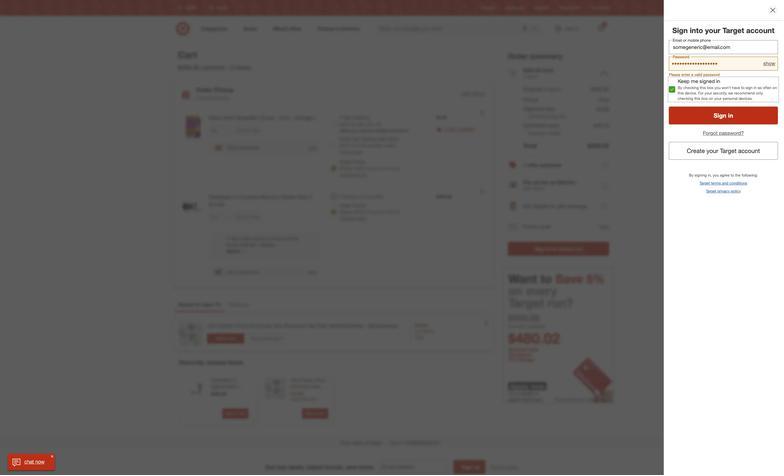 Task type: vqa. For each thing, say whether or not it's contained in the screenshot.
Please
yes



Task type: locate. For each thing, give the bounding box(es) containing it.
learn more button
[[340, 149, 363, 155]]

1 vertical spatial save
[[237, 214, 246, 219]]

1 offer available inside button
[[524, 162, 562, 168]]

video
[[240, 236, 252, 241]]

1 cart item ready to fulfill group from the top
[[174, 107, 493, 186]]

a left valid
[[692, 72, 694, 77]]

1 vertical spatial by
[[369, 128, 373, 133]]

tree for -
[[312, 384, 320, 389]]

privacy
[[718, 189, 730, 194]]

2 vertical spatial pinole
[[388, 209, 400, 215]]

change store button for store pickup option
[[340, 215, 367, 222]]

2 change store button from the top
[[340, 215, 367, 222]]

cart for add to cart button corresponding to 40ct plastic finial christmas tree ornament set - wondershop™
[[318, 411, 326, 416]]

none checkbox inside sign into your target account dialog
[[669, 86, 676, 93]]

1 vertical spatial checking
[[678, 96, 694, 101]]

1 horizontal spatial available
[[458, 126, 475, 132]]

checking down device.
[[678, 96, 694, 101]]

plastic inside "list item"
[[219, 323, 234, 329]]

sign for sign in
[[714, 112, 727, 119]]

policy inside sign into your target account dialog
[[731, 189, 741, 194]]

christmas up $10.50 reg $15.00 sale
[[291, 384, 311, 389]]

1 vertical spatial 5%
[[509, 357, 516, 363]]

within down shipping not available
[[354, 209, 365, 215]]

40ct up $10.50 reg $15.00 sale
[[291, 378, 299, 383]]

40ct plastic finial christmas tree ornament set - wondershop™ image
[[265, 377, 287, 400], [265, 377, 287, 400]]

target inside button
[[721, 147, 737, 154]]

account inside button
[[739, 147, 761, 154]]

40ct inside "list item"
[[207, 323, 217, 329]]

items
[[235, 64, 251, 71], [527, 74, 538, 79], [200, 95, 211, 101], [273, 336, 283, 341], [228, 359, 244, 366]]

1 up pay
[[524, 162, 526, 168]]

1 vertical spatial order pickup ready within 2 hours at pinole change store
[[340, 203, 400, 221]]

1 save for later button from the top
[[234, 125, 263, 136]]

now inside apply now for a credit or debit redcard
[[531, 382, 545, 391]]

now right chat
[[35, 459, 45, 465]]

5 for digital
[[234, 378, 237, 383]]

up
[[474, 464, 480, 471]]

$505.28 inside $505.28 current subtotal $480.02
[[509, 312, 540, 324]]

finial inside "list item"
[[235, 323, 247, 329]]

stores
[[600, 6, 611, 10]]

sale inside $10.50 reg $15.00 sale
[[310, 397, 317, 402]]

policy down conditions
[[731, 189, 741, 194]]

1 vertical spatial offer
[[528, 162, 539, 168]]

0 vertical spatial sale
[[415, 335, 424, 340]]

40ct inside the '40ct plastic finial christmas tree ornament set - wondershop™'
[[291, 378, 299, 383]]

for left credit
[[509, 390, 515, 397]]

search button
[[530, 22, 545, 37]]

cart item ready to fulfill group containing raisin bran breakfast cereal - 24oz - kellogg's
[[174, 107, 493, 186]]

store down shipping not available
[[357, 215, 367, 221]]

1 hours from the top
[[370, 166, 382, 171]]

get up when
[[340, 122, 347, 127]]

we
[[729, 91, 734, 95]]

device.
[[685, 91, 698, 95]]

1 vertical spatial later
[[252, 214, 260, 219]]

regional fees
[[524, 106, 555, 112]]

1 vertical spatial save for later button
[[234, 212, 263, 222]]

sign in
[[714, 112, 734, 119]]

1 horizontal spatial 5%
[[587, 272, 605, 286]]

0 vertical spatial finial
[[235, 323, 247, 329]]

- left 24oz
[[276, 115, 278, 121]]

year
[[230, 236, 239, 241]]

0 horizontal spatial plastic
[[219, 323, 234, 329]]

plastic for 40ct plastic finial christmas tree ornament set pale teal/gold/slate - wondershop™
[[219, 323, 234, 329]]

box down "for"
[[702, 96, 708, 101]]

What can we help you find? suggestions appear below search field
[[376, 22, 534, 36]]

cart
[[229, 336, 236, 341], [238, 411, 246, 416], [318, 411, 326, 416]]

add to cart button down $10.50 reg $15.00 sale
[[302, 409, 328, 419]]

1 offer available button down $5.29
[[444, 126, 475, 132]]

plastic up $10.50 reg $15.00 sale
[[301, 378, 314, 383]]

save for later down playstation 5 console marvel's spider-man 2 bundle
[[237, 214, 260, 219]]

0 horizontal spatial 40ct
[[207, 323, 217, 329]]

plastic for 40ct plastic finial christmas tree ornament set - wondershop™
[[301, 378, 314, 383]]

0 vertical spatial later
[[252, 128, 260, 133]]

to down $10.50 reg $15.00 sale
[[313, 411, 317, 416]]

substitute for the top add button
[[240, 145, 259, 150]]

on right often at the top right
[[773, 85, 778, 90]]

0 vertical spatial ready
[[340, 166, 352, 171]]

shop
[[251, 336, 260, 341], [340, 440, 351, 446]]

as inside 'keep me signed in by checking this box you won't have to sign in as often on this device. for your security, we recommend only checking this box on your personal devices.'
[[758, 85, 762, 90]]

forgot password? link
[[703, 130, 745, 136]]

1 horizontal spatial finial
[[315, 378, 325, 383]]

in left check
[[547, 246, 551, 252]]

to inside 'keep me signed in by checking this box you won't have to sign in as often on this device. for your security, we recommend only checking this box on your personal devices.'
[[742, 85, 745, 90]]

now inside button
[[35, 459, 45, 465]]

spider-
[[281, 194, 298, 200]]

2 right man
[[309, 194, 312, 200]]

0 horizontal spatial and
[[346, 464, 357, 471]]

raisin bran breakfast cereal - 24oz - kellogg's image
[[180, 114, 205, 140]]

now
[[531, 382, 545, 391], [35, 459, 45, 465]]

- right 24oz
[[291, 115, 293, 121]]

0 vertical spatial set
[[308, 323, 316, 329]]

affirm image
[[508, 181, 519, 191]]

add a substitute
[[227, 145, 259, 150], [227, 269, 259, 275]]

same day delivery with shipt get it as soon as 6pm today learn more
[[340, 136, 399, 154]]

2 link
[[594, 22, 608, 36]]

hours down 6pm
[[370, 166, 382, 171]]

to inside $399.99 add to cart
[[234, 411, 237, 416]]

2 horizontal spatial $505.28
[[591, 86, 610, 92]]

restrictions
[[567, 397, 586, 402]]

40ct for 40ct plastic finial christmas tree ornament set - wondershop™
[[291, 378, 299, 383]]

1 horizontal spatial shop
[[340, 440, 351, 446]]

sale right reg on the bottom of page
[[310, 397, 317, 402]]

0 horizontal spatial available
[[366, 194, 384, 199]]

0 vertical spatial $505.28
[[178, 64, 199, 71]]

set inside "40ct plastic finial christmas tree ornament set pale teal/gold/slate - wondershop™" link
[[308, 323, 316, 329]]

christmas for 40ct plastic finial christmas tree ornament set pale teal/gold/slate - wondershop™
[[248, 323, 272, 329]]

$10.50 up reg
[[415, 323, 428, 328]]

2 ready from the top
[[340, 209, 352, 215]]

raisin
[[209, 115, 223, 121]]

at up raisin at the top left of page
[[212, 95, 216, 101]]

0 vertical spatial 5
[[236, 194, 239, 200]]

this left device.
[[678, 91, 684, 95]]

target inside 'on every target run?'
[[509, 296, 545, 311]]

and left more.
[[346, 464, 357, 471]]

1 offer available inside cart item ready to fulfill group
[[444, 126, 475, 132]]

0 horizontal spatial policy
[[507, 464, 518, 470]]

enter
[[682, 72, 691, 77]]

None text field
[[669, 40, 779, 54]]

cart left #
[[390, 440, 398, 446]]

$15.00 right reg on the bottom of page
[[297, 397, 309, 402]]

you inside 2-day shipping get it by sat, nov 18 when you order by 12:00pm tomorrow
[[351, 128, 357, 133]]

fee
[[559, 114, 567, 119]]

$10.50 for $10.50 reg $15.00 sale
[[291, 391, 304, 397]]

5 inside playstation 5 digital edition console
[[234, 378, 237, 383]]

add to cart inside 40ct plastic finial christmas tree ornament set pale teal/gold/slate - wondershop™ "list item"
[[216, 336, 236, 341]]

ornament for -
[[291, 390, 311, 396]]

1 it from the top
[[348, 122, 351, 127]]

1 vertical spatial change store button
[[340, 215, 367, 222]]

shop left similar at the left bottom of the page
[[251, 336, 260, 341]]

2 inside playstation 5 console marvel's spider-man 2 bundle
[[309, 194, 312, 200]]

playstation inside playstation 5 digital edition console
[[211, 378, 233, 383]]

wondershop™ inside the '40ct plastic finial christmas tree ornament set - wondershop™'
[[291, 397, 318, 402]]

privacy policy
[[491, 464, 518, 470]]

1 vertical spatial available
[[541, 162, 562, 168]]

order pickup ready within 2 hours at pinole change store down more
[[340, 159, 400, 177]]

94564
[[549, 131, 561, 136]]

- inside the '40ct plastic finial christmas tree ornament set - wondershop™'
[[320, 390, 322, 396]]

add to cart down $10.50 reg $15.00 sale
[[305, 411, 326, 416]]

save for later for console
[[237, 214, 260, 219]]

0 vertical spatial policy
[[731, 189, 741, 194]]

by
[[352, 122, 357, 127], [369, 128, 373, 133]]

on
[[773, 85, 778, 90], [709, 96, 714, 101], [543, 131, 548, 136], [509, 284, 523, 298]]

1 vertical spatial $505.28
[[591, 86, 610, 92]]

1 vertical spatial wondershop™
[[291, 397, 318, 402]]

save up the 'run?'
[[556, 272, 584, 286]]

ready right store pickup option
[[340, 209, 352, 215]]

ready right store pickup radio in the top of the page
[[340, 166, 352, 171]]

1 store from the top
[[357, 172, 367, 177]]

ornament inside the '40ct plastic finial christmas tree ornament set - wondershop™'
[[291, 390, 311, 396]]

0 horizontal spatial 1 offer available
[[444, 126, 475, 132]]

more
[[352, 149, 363, 154]]

subtotal
[[524, 86, 543, 92], [509, 347, 528, 353]]

0 vertical spatial by
[[352, 122, 357, 127]]

subtotal up the order pickup 2 items at pinole
[[201, 64, 225, 71]]

None checkbox
[[669, 86, 676, 93]]

saved for later ( 1 )
[[178, 302, 221, 308]]

0 vertical spatial 1 offer available
[[444, 126, 475, 132]]

0 horizontal spatial tree
[[273, 323, 283, 329]]

24oz
[[279, 115, 290, 121]]

christmas for 40ct plastic finial christmas tree ornament set - wondershop™
[[291, 384, 311, 389]]

order pickup ready within 2 hours at pinole change store for store pickup radio in the top of the page
[[340, 159, 400, 177]]

1 vertical spatial plastic
[[301, 378, 314, 383]]

1 vertical spatial save for later
[[237, 214, 260, 219]]

tree inside "list item"
[[273, 323, 283, 329]]

change store button right store pickup option
[[340, 215, 367, 222]]

total
[[524, 142, 537, 149]]

pickup down shipping not available
[[352, 203, 366, 208]]

today
[[385, 143, 396, 148]]

add inside 40ct plastic finial christmas tree ornament set pale teal/gold/slate - wondershop™ "list item"
[[216, 336, 223, 341]]

have
[[733, 85, 741, 90]]

None radio
[[331, 121, 337, 127], [331, 143, 337, 149], [331, 194, 337, 200], [331, 121, 337, 127], [331, 143, 337, 149], [331, 194, 337, 200]]

0 horizontal spatial shop
[[251, 336, 260, 341]]

not
[[524, 203, 532, 209]]

1 vertical spatial add a substitute
[[227, 269, 259, 275]]

and inside target terms and conditions link
[[723, 181, 729, 186]]

items inside shop similar items button
[[273, 336, 283, 341]]

with up "savings"
[[529, 347, 539, 353]]

$505.28 subtotal
[[178, 64, 225, 71]]

0 horizontal spatial $10.50
[[291, 391, 304, 397]]

order down $505.28 subtotal
[[196, 86, 213, 93]]

$555.03 down "order summary"
[[524, 67, 542, 73]]

0 vertical spatial $15.00
[[423, 329, 434, 334]]

0 vertical spatial subtotal
[[524, 86, 543, 92]]

hours for store pickup radio in the top of the page's change store button
[[370, 166, 382, 171]]

change store button for store pickup radio in the top of the page
[[340, 172, 367, 178]]

a inside dialog
[[692, 72, 694, 77]]

delivery
[[361, 136, 377, 142]]

christmas inside "40ct plastic finial christmas tree ornament set pale teal/gold/slate - wondershop™" link
[[248, 323, 272, 329]]

items inside $555.03 total 2 items
[[527, 74, 538, 79]]

as right low
[[551, 179, 556, 186]]

None password field
[[669, 57, 779, 71]]

tree inside the '40ct plastic finial christmas tree ornament set - wondershop™'
[[312, 384, 320, 389]]

subtotal right current
[[527, 324, 546, 330]]

0 vertical spatial hours
[[370, 166, 382, 171]]

none text field inside sign into your target account dialog
[[669, 40, 779, 54]]

sign for sign up
[[462, 464, 473, 471]]

2 save for later from the top
[[237, 214, 260, 219]]

set
[[308, 323, 316, 329], [312, 390, 319, 396]]

1 vertical spatial it
[[348, 143, 351, 148]]

cart # 102000529207761
[[390, 440, 441, 446]]

1 vertical spatial add button
[[600, 223, 610, 231]]

1 vertical spatial this
[[678, 91, 684, 95]]

cart item ready to fulfill group
[[174, 107, 493, 186], [174, 186, 493, 287]]

gift
[[558, 203, 566, 209]]

shop safely at target
[[340, 440, 382, 446]]

Store pickup radio
[[331, 209, 337, 215]]

to inside sign in to check out button
[[553, 246, 558, 252]]

to inside 40ct plastic finial christmas tree ornament set pale teal/gold/slate - wondershop™ "list item"
[[224, 336, 228, 341]]

sale for $10.50 reg $15.00 sale
[[415, 335, 424, 340]]

to left check
[[553, 246, 558, 252]]

within for change store button corresponding to store pickup option
[[354, 209, 365, 215]]

console left marvel's
[[240, 194, 259, 200]]

cart inside 40ct plastic finial christmas tree ornament set pale teal/gold/slate - wondershop™ "list item"
[[229, 336, 236, 341]]

learn
[[340, 149, 351, 154]]

estimated up based
[[524, 122, 547, 129]]

1 vertical spatial christmas
[[291, 384, 311, 389]]

at inside the order pickup 2 items at pinole
[[212, 95, 216, 101]]

every
[[526, 284, 558, 298]]

playstation 5 console marvel's spider-man 2 bundle link
[[209, 194, 321, 208]]

and down agree
[[723, 181, 729, 186]]

pickup down more
[[352, 159, 366, 165]]

for
[[699, 91, 704, 95]]

1 vertical spatial 1 offer available button
[[508, 155, 610, 176]]

- down games
[[257, 242, 259, 248]]

0 horizontal spatial finial
[[235, 323, 247, 329]]

add a substitute for bottom add button
[[227, 269, 259, 275]]

0 vertical spatial wondershop™
[[368, 323, 400, 329]]

1 horizontal spatial policy
[[731, 189, 741, 194]]

1 order pickup ready within 2 hours at pinole change store from the top
[[340, 159, 400, 177]]

playstation
[[209, 194, 234, 200], [211, 378, 233, 383]]

set inside the '40ct plastic finial christmas tree ornament set - wondershop™'
[[312, 390, 319, 396]]

1 vertical spatial ornament
[[291, 390, 311, 396]]

1 horizontal spatial wondershop™
[[368, 323, 400, 329]]

playstation 5 digital edition console image
[[185, 377, 207, 400], [185, 377, 207, 400]]

102000529207761
[[404, 440, 441, 446]]

save for later button down playstation 5 console marvel's spider-man 2 bundle
[[234, 212, 263, 222]]

favorites link
[[225, 299, 253, 312]]

0 vertical spatial offer
[[448, 126, 457, 132]]

within for store pickup radio in the top of the page's change store button
[[354, 166, 365, 171]]

$1.00
[[597, 106, 610, 112]]

2 left year
[[227, 236, 229, 241]]

1 vertical spatial sale
[[310, 397, 317, 402]]

now right apply at right
[[531, 382, 545, 391]]

0 vertical spatial now
[[531, 382, 545, 391]]

40ct
[[207, 323, 217, 329], [291, 378, 299, 383]]

2 up subtotal (2 items)
[[524, 74, 526, 79]]

1 change store button from the top
[[340, 172, 367, 178]]

add to cart button up "viewed"
[[207, 334, 244, 344]]

bag
[[550, 114, 558, 119]]

substitute for bottom add button
[[240, 269, 259, 275]]

offer inside cart item ready to fulfill group
[[448, 126, 457, 132]]

1 vertical spatial with
[[529, 347, 539, 353]]

0 horizontal spatial cart
[[178, 49, 197, 60]]

console down digital
[[211, 390, 227, 396]]

0 vertical spatial plastic
[[219, 323, 234, 329]]

0 horizontal spatial cart
[[229, 336, 236, 341]]

later down playstation 5 console marvel's spider-man 2 bundle
[[252, 214, 260, 219]]

plastic down ) on the bottom
[[219, 323, 234, 329]]

$555.03 inside $555.03 total 2 items
[[524, 67, 542, 73]]

now for chat
[[35, 459, 45, 465]]

add
[[227, 145, 235, 150], [308, 145, 317, 150], [600, 223, 609, 230], [227, 269, 235, 275], [308, 269, 317, 275], [216, 336, 223, 341], [225, 411, 232, 416], [305, 411, 312, 416]]

add to cart button down $399.99 at the bottom left of page
[[222, 409, 249, 419]]

save for later down breakfast
[[237, 128, 260, 133]]

add to cart button
[[207, 334, 244, 344], [222, 409, 249, 419], [302, 409, 328, 419]]

sign up forgot password? link at the right of the page
[[714, 112, 727, 119]]

now for apply
[[531, 382, 545, 391]]

based on 94564
[[529, 131, 561, 136]]

tree up $10.50 reg $15.00 sale
[[312, 384, 320, 389]]

0 horizontal spatial 1
[[216, 302, 219, 308]]

1 horizontal spatial $15.00
[[423, 329, 434, 334]]

subtotal for subtotal (2 items)
[[524, 86, 543, 92]]

$10.50 reg $15.00 sale
[[415, 323, 434, 340]]

store for change store button corresponding to store pickup option
[[357, 215, 367, 221]]

1 horizontal spatial sale
[[415, 335, 424, 340]]

0 vertical spatial get
[[340, 122, 347, 127]]

2
[[604, 23, 606, 26], [230, 64, 234, 71], [524, 74, 526, 79], [196, 95, 199, 101], [367, 166, 369, 171], [309, 194, 312, 200], [367, 209, 369, 215], [227, 236, 229, 241]]

christmas inside the '40ct plastic finial christmas tree ornament set - wondershop™'
[[291, 384, 311, 389]]

1 change from the top
[[340, 172, 355, 177]]

subtotal (2 items)
[[524, 86, 561, 92]]

with up 6pm
[[379, 136, 387, 142]]

plastic inside the '40ct plastic finial christmas tree ornament set - wondershop™'
[[301, 378, 314, 383]]

shipt
[[388, 136, 399, 142]]

2 store from the top
[[357, 215, 367, 221]]

registry
[[482, 6, 496, 10]]

finial inside the '40ct plastic finial christmas tree ornament set - wondershop™'
[[315, 378, 325, 383]]

order pickup ready within 2 hours at pinole change store down not
[[340, 203, 400, 221]]

get inside same day delivery with shipt get it as soon as 6pm today learn more
[[340, 143, 347, 148]]

sale down reg
[[415, 335, 424, 340]]

$10.50 inside $10.50 reg $15.00 sale
[[291, 391, 304, 397]]

a left credit
[[516, 390, 519, 397]]

add to cart for add to cart button corresponding to 40ct plastic finial christmas tree ornament set - wondershop™
[[305, 411, 326, 416]]

$15.00 for $10.50 reg $15.00 sale
[[297, 397, 309, 402]]

2 substitute from the top
[[240, 269, 259, 275]]

1 substitute from the top
[[240, 145, 259, 150]]

2 save for later button from the top
[[234, 212, 263, 222]]

a
[[692, 72, 694, 77], [236, 145, 238, 150], [236, 269, 238, 275], [516, 390, 519, 397]]

a down breakfast
[[236, 145, 238, 150]]

1 vertical spatial subtotal
[[527, 324, 546, 330]]

add to cart button for playstation 5 digital edition console
[[222, 409, 249, 419]]

cart down the 40ct plastic finial christmas tree ornament set - wondershop™ link at the bottom of the page
[[318, 411, 326, 416]]

ready for store pickup radio in the top of the page
[[340, 166, 352, 171]]

1 vertical spatial tree
[[312, 384, 320, 389]]

$69.00
[[227, 248, 240, 254]]

1 vertical spatial set
[[312, 390, 319, 396]]

5%
[[587, 272, 605, 286], [509, 357, 516, 363]]

estimated bag fee
[[529, 114, 567, 119]]

✕ button
[[50, 454, 55, 459]]

2 hours from the top
[[370, 209, 382, 215]]

1 horizontal spatial tree
[[312, 384, 320, 389]]

account
[[747, 26, 775, 35], [739, 147, 761, 154]]

add inside $399.99 add to cart
[[225, 411, 232, 416]]

1 vertical spatial store
[[357, 215, 367, 221]]

1 save for later from the top
[[237, 128, 260, 133]]

2 down stores
[[604, 23, 606, 26]]

store up shipping not available
[[357, 172, 367, 177]]

taxes
[[548, 122, 560, 129]]

None text field
[[380, 460, 449, 474]]

christmas
[[248, 323, 272, 329], [291, 384, 311, 389]]

regional
[[524, 106, 544, 112]]

get up learn
[[340, 143, 347, 148]]

cart up $505.28 subtotal
[[178, 49, 197, 60]]

1 ready from the top
[[340, 166, 352, 171]]

items)
[[549, 87, 561, 92]]

0 vertical spatial change store button
[[340, 172, 367, 178]]

2 inside 2 year video games protection plan ($450-$499.99) - allstate
[[227, 236, 229, 241]]

sign into your target account
[[673, 26, 775, 35]]

redcard down $480.02
[[512, 352, 532, 358]]

sale for $10.50 reg $15.00 sale
[[310, 397, 317, 402]]

wondershop™
[[368, 323, 400, 329], [291, 397, 318, 402]]

shop inside button
[[251, 336, 260, 341]]

2 order pickup ready within 2 hours at pinole change store from the top
[[340, 203, 400, 221]]

add to cart for add to cart button above "viewed"
[[216, 336, 236, 341]]

$15.00 right reg
[[423, 329, 434, 334]]

1 horizontal spatial $10.50
[[415, 323, 428, 328]]

sign for sign in to check out
[[535, 246, 546, 252]]

0 vertical spatial and
[[723, 181, 729, 186]]

tree up the "shop similar items"
[[273, 323, 283, 329]]

cart for cart # 102000529207761
[[390, 440, 398, 446]]

0 vertical spatial cart item ready to fulfill group
[[174, 107, 493, 186]]

1 within from the top
[[354, 166, 365, 171]]

by down keep
[[678, 85, 683, 90]]

$555.03 for $555.03 total 2 items
[[524, 67, 542, 73]]

save up video at left
[[237, 214, 246, 219]]

hours down shipping not available
[[370, 209, 382, 215]]

sign into your target account dialog
[[664, 0, 784, 475]]

sign up
[[462, 464, 480, 471]]

at down shipping not available
[[383, 209, 387, 215]]

ornament inside "40ct plastic finial christmas tree ornament set pale teal/gold/slate - wondershop™" link
[[284, 323, 307, 329]]

you right in, on the top of the page
[[713, 173, 719, 178]]

checking
[[684, 85, 699, 90], [678, 96, 694, 101]]

2 within from the top
[[354, 209, 365, 215]]

total
[[543, 67, 554, 73]]

- right $10.50 reg $15.00 sale
[[320, 390, 322, 396]]

sale inside the $10.50 reg $15.00 sale
[[415, 335, 424, 340]]

create
[[687, 147, 705, 154]]

1 vertical spatial 5
[[234, 378, 237, 383]]

0 vertical spatial console
[[240, 194, 259, 200]]

1 horizontal spatial 1
[[444, 126, 446, 132]]

1 horizontal spatial $505.28
[[509, 312, 540, 324]]

1 vertical spatial substitute
[[240, 269, 259, 275]]

$15.00 inside the $10.50 reg $15.00 sale
[[423, 329, 434, 334]]

pinole for store pickup option
[[388, 209, 400, 215]]

save for later button for console
[[234, 212, 263, 222]]

playstation up digital
[[211, 378, 233, 383]]

affirm image
[[509, 182, 518, 188]]

change up "shipping"
[[340, 172, 355, 177]]

$555.03 for $555.03
[[588, 142, 610, 149]]

1 vertical spatial account
[[739, 147, 761, 154]]

40ct plastic finial christmas tree ornament set pale teal/gold/slate - wondershop™ list item
[[174, 317, 493, 350]]

0 vertical spatial tree
[[273, 323, 283, 329]]

2 add a substitute from the top
[[227, 269, 259, 275]]

0 horizontal spatial wondershop™
[[291, 397, 318, 402]]

0 horizontal spatial 1 offer available button
[[444, 126, 475, 132]]

1 horizontal spatial cart
[[238, 411, 246, 416]]

2 it from the top
[[348, 143, 351, 148]]

set for pale
[[308, 323, 316, 329]]

won't
[[722, 85, 732, 90]]

2 cart item ready to fulfill group from the top
[[174, 186, 493, 287]]

1 vertical spatial finial
[[315, 378, 325, 383]]

this down "for"
[[695, 96, 701, 101]]

1 vertical spatial console
[[211, 390, 227, 396]]

it up learn more button
[[348, 143, 351, 148]]

not
[[359, 194, 365, 199]]

$10.50 inside the $10.50 reg $15.00 sale
[[415, 323, 428, 328]]

1 down $5.29
[[444, 126, 446, 132]]

1 vertical spatial within
[[354, 209, 365, 215]]

2 change from the top
[[340, 215, 355, 221]]

your right into
[[706, 26, 721, 35]]

1 offer available up low
[[524, 162, 562, 168]]

you up day
[[351, 128, 357, 133]]

$15.00 inside $10.50 reg $15.00 sale
[[297, 397, 309, 402]]

5 inside playstation 5 console marvel's spider-man 2 bundle
[[236, 194, 239, 200]]

- inside 2 year video games protection plan ($450-$499.99) - allstate
[[257, 242, 259, 248]]

1 offer available down $5.29
[[444, 126, 475, 132]]

your right "for"
[[705, 91, 713, 95]]

1 add a substitute from the top
[[227, 145, 259, 150]]

playstation inside playstation 5 console marvel's spider-man 2 bundle
[[209, 194, 234, 200]]

1 horizontal spatial cart
[[390, 440, 398, 446]]

at
[[212, 95, 216, 101], [383, 166, 387, 171], [383, 209, 387, 215], [365, 440, 369, 446]]

raisin bran breakfast cereal - 24oz - kellogg's
[[209, 115, 316, 121]]

0 vertical spatial playstation
[[209, 194, 234, 200]]

0 horizontal spatial $555.03
[[524, 67, 542, 73]]



Task type: describe. For each thing, give the bounding box(es) containing it.
playstation 5 digital edition console
[[211, 378, 238, 396]]

redcard link
[[535, 5, 550, 11]]

terms
[[712, 181, 721, 186]]

target privacy policy
[[707, 189, 741, 194]]

0 vertical spatial add button
[[308, 145, 317, 151]]

signing
[[695, 173, 707, 178]]

40ct plastic finial christmas tree ornament set - wondershop™ link
[[291, 377, 327, 402]]

estimated for estimated bag fee
[[529, 114, 549, 119]]

2-day shipping get it by sat, nov 18 when you order by 12:00pm tomorrow
[[340, 115, 408, 133]]

sat,
[[358, 122, 366, 127]]

0 vertical spatial available
[[458, 126, 475, 132]]

eligible
[[533, 203, 549, 209]]

$10.50 for $10.50 reg $15.00 sale
[[415, 323, 428, 328]]

$10.50 reg $15.00 sale
[[291, 391, 317, 402]]

reg
[[291, 397, 296, 402]]

0 vertical spatial redcard
[[535, 6, 550, 10]]

security,
[[714, 91, 728, 95]]

2 down same day delivery with shipt get it as soon as 6pm today learn more
[[367, 166, 369, 171]]

pickup inside the order pickup 2 items at pinole
[[214, 86, 234, 93]]

for left gift
[[551, 203, 557, 209]]

at down 6pm
[[383, 166, 387, 171]]

1 vertical spatial 1
[[524, 162, 526, 168]]

1 horizontal spatial 1 offer available button
[[508, 155, 610, 176]]

to left the
[[731, 173, 735, 178]]

0 horizontal spatial 5%
[[509, 357, 516, 363]]

0 vertical spatial box
[[708, 85, 714, 90]]

shop for shop safely at target
[[340, 440, 351, 446]]

cart inside $399.99 add to cart
[[238, 411, 246, 416]]

2 vertical spatial save
[[556, 272, 584, 286]]

later for console
[[252, 214, 260, 219]]

chat now dialog
[[8, 454, 55, 470]]

cart item ready to fulfill group containing playstation 5 console marvel's spider-man 2 bundle
[[174, 186, 493, 287]]

pickup up regional
[[524, 96, 539, 103]]

shipping
[[352, 115, 369, 120]]

into
[[690, 26, 704, 35]]

change for store pickup option
[[340, 215, 355, 221]]

password?
[[720, 130, 745, 136]]

1 offer available button inside cart item ready to fulfill group
[[444, 126, 475, 132]]

Store pickup radio
[[331, 165, 337, 172]]

#
[[400, 440, 402, 446]]

on inside 'on every target run?'
[[509, 284, 523, 298]]

save for later button for breakfast
[[234, 125, 263, 136]]

in inside sign in button
[[729, 112, 734, 119]]

breakfast
[[236, 115, 258, 121]]

order down "shipping"
[[340, 203, 351, 208]]

deals,
[[288, 464, 305, 471]]

as down delivery
[[369, 143, 373, 148]]

sign for sign into your target account
[[673, 26, 688, 35]]

*
[[605, 273, 607, 278]]

40ct plastic finial christmas tree ornament set pale teal/gold/slate - wondershop&#8482; image
[[178, 321, 203, 347]]

2 vertical spatial this
[[695, 96, 701, 101]]

out
[[575, 246, 583, 252]]

in down password
[[717, 78, 721, 84]]

1 vertical spatial policy
[[507, 464, 518, 470]]

6pm
[[375, 143, 384, 148]]

2 down shipping not available
[[367, 209, 369, 215]]

keep
[[678, 78, 690, 84]]

1 vertical spatial and
[[346, 464, 357, 471]]

your inside button
[[707, 147, 719, 154]]

$499.99)
[[239, 242, 256, 248]]

subtotal for subtotal with
[[509, 347, 528, 353]]

order up $555.03 total 2 items
[[508, 52, 528, 60]]

1 horizontal spatial by
[[369, 128, 373, 133]]

message
[[567, 203, 588, 209]]

create your target account
[[687, 147, 761, 154]]

on down security,
[[709, 96, 714, 101]]

finial for 40ct plastic finial christmas tree ornament set pale teal/gold/slate - wondershop™
[[235, 323, 247, 329]]

- inside "40ct plastic finial christmas tree ornament set pale teal/gold/slate - wondershop™" link
[[365, 323, 367, 329]]

$505.28 for $505.28 subtotal
[[178, 64, 199, 71]]

console inside playstation 5 digital edition console
[[211, 390, 227, 396]]

2 year video games protection plan ($450-$499.99) - allstate
[[227, 236, 299, 248]]

order pickup ready within 2 hours at pinole change store for store pickup option
[[340, 203, 400, 221]]

it inside same day delivery with shipt get it as soon as 6pm today learn more
[[348, 143, 351, 148]]

Service plan checkbox
[[215, 243, 222, 249]]

0 vertical spatial account
[[747, 26, 775, 35]]

set for -
[[312, 390, 319, 396]]

add a substitute for the top add button
[[227, 145, 259, 150]]

$15.00 for $10.50 reg $15.00 sale
[[423, 329, 434, 334]]

2 right $505.28 subtotal
[[230, 64, 234, 71]]

shop for shop similar items
[[251, 336, 260, 341]]

for down breakfast
[[247, 128, 251, 133]]

a inside apply now for a credit or debit redcard
[[516, 390, 519, 397]]

order down learn
[[340, 159, 351, 165]]

shipping not available
[[340, 194, 384, 199]]

2 inside $555.03 total 2 items
[[524, 74, 526, 79]]

bundle
[[209, 201, 225, 207]]

0 horizontal spatial subtotal
[[201, 64, 225, 71]]

please enter a valid password
[[669, 72, 720, 77]]

*some restrictions apply.
[[555, 397, 597, 402]]

personal
[[723, 96, 738, 101]]

finial for 40ct plastic finial christmas tree ornament set - wondershop™
[[315, 378, 325, 383]]

1 vertical spatial redcard
[[512, 352, 532, 358]]

2 vertical spatial get
[[265, 464, 275, 471]]

add to cart button for 40ct plastic finial christmas tree ornament set - wondershop™
[[302, 409, 328, 419]]

wondershop™ inside "list item"
[[368, 323, 400, 329]]

your down security,
[[715, 96, 722, 101]]

2 vertical spatial available
[[366, 194, 384, 199]]

ready for store pickup option
[[340, 209, 352, 215]]

2 inside the order pickup 2 items at pinole
[[196, 95, 199, 101]]

find
[[591, 6, 599, 10]]

pay as low as $52/mo. with affirm
[[524, 179, 577, 191]]

in right sign
[[754, 85, 757, 90]]

$499.99
[[436, 194, 452, 199]]

0 horizontal spatial by
[[352, 122, 357, 127]]

$480.02
[[509, 330, 561, 347]]

cereal
[[259, 115, 274, 121]]

1 vertical spatial box
[[702, 96, 708, 101]]

2-
[[340, 115, 344, 120]]

as up "affirm"
[[534, 179, 540, 186]]

soon
[[358, 143, 368, 148]]

change for store pickup radio in the top of the page
[[340, 172, 355, 177]]

$399.99
[[211, 391, 227, 397]]

pinole for store pickup radio in the top of the page
[[388, 166, 400, 171]]

40ct plastic finial christmas tree ornament set - wondershop™
[[291, 378, 325, 402]]

apply
[[510, 382, 529, 391]]

recently viewed items
[[179, 359, 244, 366]]

teal/gold/slate
[[329, 323, 363, 329]]

store for store pickup radio in the top of the page's change store button
[[357, 172, 367, 177]]

$505.28 for $505.28
[[591, 86, 610, 92]]

at right safely
[[365, 440, 369, 446]]

pinole inside the order pickup 2 items at pinole
[[217, 95, 229, 101]]

protection
[[268, 236, 289, 241]]

1 horizontal spatial offer
[[528, 162, 539, 168]]

2 vertical spatial 1
[[216, 302, 219, 308]]

for inside apply now for a credit or debit redcard
[[509, 390, 515, 397]]

privacy policy link
[[491, 464, 518, 471]]

you inside 'keep me signed in by checking this box you won't have to sign in as often on this device. for your security, we recommend only checking this box on your personal devices.'
[[715, 85, 721, 90]]

order inside the order pickup 2 items at pinole
[[196, 86, 213, 93]]

subtotal inside $505.28 current subtotal $480.02
[[527, 324, 546, 330]]

estimated taxes
[[524, 122, 560, 129]]

12:00pm
[[374, 128, 390, 133]]

0 vertical spatial 5%
[[587, 272, 605, 286]]

target circle link
[[560, 5, 581, 11]]

none password field inside sign into your target account dialog
[[669, 57, 779, 71]]

playstation for playstation 5 digital edition console
[[211, 378, 233, 383]]

0 vertical spatial 1
[[444, 126, 446, 132]]

playstation for playstation 5 console marvel's spider-man 2 bundle
[[209, 194, 234, 200]]

nov
[[367, 122, 375, 127]]

2 vertical spatial later
[[203, 302, 214, 308]]

for right saved
[[194, 302, 201, 308]]

$52/mo.
[[558, 179, 577, 186]]

items inside the order pickup 2 items at pinole
[[200, 95, 211, 101]]

day
[[353, 136, 360, 142]]

not eligible for gift message
[[524, 203, 588, 209]]

target privacy policy link
[[707, 188, 741, 194]]

hours for change store button corresponding to store pickup option
[[370, 209, 382, 215]]

similar
[[261, 336, 272, 341]]

shop similar items button
[[248, 334, 286, 344]]

2 vertical spatial add button
[[308, 269, 317, 275]]

conditions
[[730, 181, 748, 186]]

1 horizontal spatial with
[[529, 347, 539, 353]]

playstation 5 digital edition console link
[[211, 377, 247, 396]]

get inside 2-day shipping get it by sat, nov 18 when you order by 12:00pm tomorrow
[[340, 122, 347, 127]]

with inside same day delivery with shipt get it as soon as 6pm today learn more
[[379, 136, 387, 142]]

or
[[535, 390, 539, 397]]

sign up button
[[454, 460, 486, 474]]

recently
[[179, 359, 204, 366]]

1 vertical spatial by
[[690, 173, 694, 178]]

40ct for 40ct plastic finial christmas tree ornament set pale teal/gold/slate - wondershop™
[[207, 323, 217, 329]]

0 vertical spatial checking
[[684, 85, 699, 90]]

a down $69.00
[[236, 269, 238, 275]]

save for console
[[237, 214, 246, 219]]

5 for console
[[236, 194, 239, 200]]

redcard inside apply now for a credit or debit redcard
[[522, 397, 542, 403]]

by inside 'keep me signed in by checking this box you won't have to sign in as often on this device. for your security, we recommend only checking this box on your personal devices.'
[[678, 85, 683, 90]]

in,
[[708, 173, 712, 178]]

savings
[[517, 357, 535, 363]]

*some
[[555, 397, 566, 402]]

estimated for estimated taxes
[[524, 122, 547, 129]]

save for breakfast
[[237, 128, 246, 133]]

by signing in, you agree to the following:
[[690, 173, 758, 178]]

($450-
[[227, 242, 239, 248]]

for down playstation 5 console marvel's spider-man 2 bundle
[[247, 214, 251, 219]]

plan
[[290, 236, 299, 241]]

code
[[540, 224, 552, 230]]

$555.03 total 2 items
[[524, 67, 554, 79]]

viewed
[[206, 359, 226, 366]]

later for breakfast
[[252, 128, 260, 133]]

in inside sign in to check out button
[[547, 246, 551, 252]]

safely
[[352, 440, 364, 446]]

allstate
[[260, 242, 275, 248]]

to right 'want'
[[541, 272, 553, 286]]

cart for add to cart button above "viewed"
[[229, 336, 236, 341]]

as down day
[[352, 143, 356, 148]]

latest
[[307, 464, 323, 471]]

target terms and conditions
[[700, 181, 748, 186]]

more.
[[359, 464, 375, 471]]

sign in button
[[669, 107, 779, 124]]

sign in to check out
[[535, 246, 583, 252]]

fees
[[545, 106, 555, 112]]

0 vertical spatial this
[[700, 85, 707, 90]]

want to save 5% *
[[509, 272, 607, 286]]

weekly ad link
[[506, 5, 524, 11]]

it inside 2-day shipping get it by sat, nov 18 when you order by 12:00pm tomorrow
[[348, 122, 351, 127]]

tree for pale
[[273, 323, 283, 329]]

2 vertical spatial you
[[713, 173, 719, 178]]

save for later for breakfast
[[237, 128, 260, 133]]

apply.
[[587, 397, 597, 402]]

current
[[509, 324, 526, 330]]

cart for cart
[[178, 49, 197, 60]]

on down estimated taxes
[[543, 131, 548, 136]]

ad
[[520, 6, 524, 10]]

$505.28 for $505.28 current subtotal $480.02
[[509, 312, 540, 324]]

playstation 5 console marvel&#39;s spider-man 2 bundle image
[[180, 194, 205, 219]]

ornament for pale
[[284, 323, 307, 329]]

same
[[340, 136, 351, 142]]

console inside playstation 5 console marvel's spider-man 2 bundle
[[240, 194, 259, 200]]

get top deals, latest trends, and more.
[[265, 464, 375, 471]]



